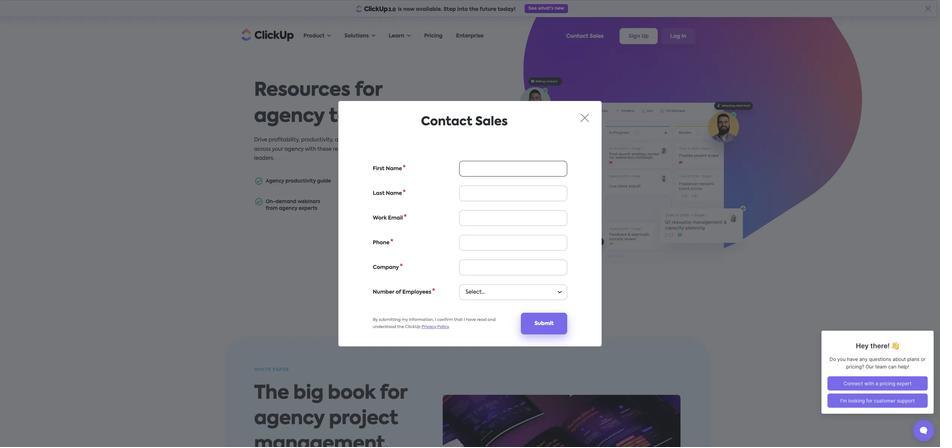 Task type: describe. For each thing, give the bounding box(es) containing it.
employees
[[403, 289, 432, 295]]

work email
[[373, 215, 403, 221]]

company
[[373, 265, 399, 270]]

for inside the big book for agency project management.
[[380, 384, 407, 403]]

for inside resources for agency teams.
[[355, 81, 382, 100]]

these
[[318, 146, 332, 152]]

last
[[373, 191, 385, 196]]

from
[[266, 206, 278, 211]]

none email field inside "contact sales" "dialog"
[[459, 210, 568, 226]]

contact
[[421, 116, 473, 128]]

number of employees
[[373, 289, 432, 295]]

management
[[372, 137, 408, 143]]

first name
[[373, 166, 402, 171]]

templates
[[372, 179, 398, 184]]

profitability,
[[269, 137, 300, 143]]

on-
[[266, 200, 276, 204]]

on-demand webinars from agency experts
[[266, 200, 320, 211]]

read
[[477, 318, 487, 322]]

list containing agency productivity guide
[[254, 174, 419, 216]]

resources
[[254, 81, 351, 100]]

email
[[388, 215, 403, 221]]

* for phone
[[391, 239, 394, 245]]

.
[[449, 325, 450, 329]]

productivity,
[[301, 137, 334, 143]]

of
[[396, 289, 401, 295]]

teams.
[[329, 107, 394, 126]]

submit
[[535, 321, 554, 326]]

first
[[373, 166, 385, 171]]

demand
[[276, 200, 297, 204]]

none telephone field inside "contact sales" "dialog"
[[459, 235, 568, 250]]

with
[[305, 146, 316, 152]]

agency inside the big book for agency project management.
[[254, 410, 325, 428]]

agency inside resources for agency teams.
[[254, 107, 325, 126]]

webinars
[[298, 200, 320, 204]]

confirm
[[437, 318, 453, 322]]

privacy policy .
[[422, 325, 450, 329]]

name for first name
[[386, 166, 402, 171]]

privacy policy link
[[422, 325, 449, 329]]

* for number of employees
[[432, 288, 435, 295]]

drive profitability, productivity, and workload management across your agency with these resources informed by agency leaders.
[[254, 137, 411, 161]]

phone
[[373, 240, 390, 245]]

resources
[[333, 146, 358, 152]]

my
[[402, 318, 408, 322]]

by submitting my information, i confirm that i have read and understood the clickup
[[373, 318, 496, 329]]

workload
[[347, 137, 371, 143]]

across
[[254, 146, 271, 152]]

that
[[454, 318, 463, 322]]

agency right "by"
[[392, 146, 411, 152]]

sales
[[476, 116, 508, 128]]

* for work email
[[404, 214, 407, 220]]

number
[[373, 289, 395, 295]]

clickup templates & workflows
[[352, 179, 402, 190]]

white
[[254, 368, 271, 372]]



Task type: locate. For each thing, give the bounding box(es) containing it.
None email field
[[459, 210, 568, 226]]

drive
[[254, 137, 268, 143]]

the
[[397, 325, 404, 329]]

management.
[[254, 435, 390, 447]]

* right company
[[400, 264, 403, 270]]

clickup inside by submitting my information, i confirm that i have read and understood the clickup
[[405, 325, 421, 329]]

0 horizontal spatial i
[[435, 318, 436, 322]]

agency
[[266, 179, 284, 184]]

* right last name
[[403, 189, 406, 196]]

experts
[[299, 206, 318, 211]]

contact sales
[[421, 116, 508, 128]]

name
[[386, 166, 402, 171], [386, 191, 402, 196]]

paper
[[273, 368, 289, 372]]

workflows
[[352, 185, 377, 190]]

0 horizontal spatial and
[[335, 137, 345, 143]]

the big book for agency project management.
[[254, 384, 407, 447]]

1 vertical spatial for
[[380, 384, 407, 403]]

and inside by submitting my information, i confirm that i have read and understood the clickup
[[488, 318, 496, 322]]

your
[[272, 146, 283, 152]]

1 i from the left
[[435, 318, 436, 322]]

privacy
[[422, 325, 437, 329]]

project
[[329, 410, 398, 428]]

name up &
[[386, 166, 402, 171]]

submit button
[[521, 313, 568, 334]]

* right first name
[[403, 165, 406, 171]]

for
[[355, 81, 382, 100], [380, 384, 407, 403]]

* right 'employees'
[[432, 288, 435, 295]]

clickup inside clickup templates & workflows
[[352, 179, 371, 184]]

agency inside on-demand webinars from agency experts
[[279, 206, 298, 211]]

none text field inside "contact sales" "dialog"
[[459, 161, 568, 176]]

0 vertical spatial name
[[386, 166, 402, 171]]

name down &
[[386, 191, 402, 196]]

productivity
[[286, 179, 316, 184]]

0 horizontal spatial clickup
[[352, 179, 371, 184]]

2 name from the top
[[386, 191, 402, 196]]

policy
[[438, 325, 449, 329]]

agency
[[254, 107, 325, 126], [285, 146, 304, 152], [392, 146, 411, 152], [279, 206, 298, 211], [254, 410, 325, 428]]

and right read
[[488, 318, 496, 322]]

by
[[373, 318, 378, 322]]

i up privacy policy .
[[435, 318, 436, 322]]

None telephone field
[[459, 235, 568, 250]]

1 vertical spatial clickup
[[405, 325, 421, 329]]

1 horizontal spatial i
[[464, 318, 465, 322]]

clickup down the my
[[405, 325, 421, 329]]

agency down the
[[254, 410, 325, 428]]

list
[[254, 174, 419, 216]]

understood
[[373, 325, 396, 329]]

* for company
[[400, 264, 403, 270]]

last name
[[373, 191, 402, 196]]

informed
[[359, 146, 383, 152]]

0 vertical spatial for
[[355, 81, 382, 100]]

*
[[403, 165, 406, 171], [403, 189, 406, 196], [404, 214, 407, 220], [391, 239, 394, 245], [400, 264, 403, 270], [432, 288, 435, 295]]

work
[[373, 215, 387, 221]]

name for last name
[[386, 191, 402, 196]]

agency down demand
[[279, 206, 298, 211]]

and
[[335, 137, 345, 143], [488, 318, 496, 322]]

None text field
[[459, 161, 568, 176]]

agency productivity guide
[[266, 179, 331, 184]]

clickup up workflows
[[352, 179, 371, 184]]

book
[[328, 384, 375, 403]]

1 name from the top
[[386, 166, 402, 171]]

submitting
[[379, 318, 401, 322]]

1 horizontal spatial and
[[488, 318, 496, 322]]

1 horizontal spatial clickup
[[405, 325, 421, 329]]

guide
[[317, 179, 331, 184]]

* right phone
[[391, 239, 394, 245]]

1 vertical spatial and
[[488, 318, 496, 322]]

* for last name
[[403, 189, 406, 196]]

0 vertical spatial and
[[335, 137, 345, 143]]

i
[[435, 318, 436, 322], [464, 318, 465, 322]]

i right that
[[464, 318, 465, 322]]

resources for agency teams.
[[254, 81, 394, 126]]

agency down 'profitability,'
[[285, 146, 304, 152]]

None text field
[[459, 185, 568, 201], [459, 259, 568, 275], [459, 185, 568, 201], [459, 259, 568, 275]]

the
[[254, 384, 289, 403]]

contact sales dialog
[[339, 101, 602, 346]]

2 i from the left
[[464, 318, 465, 322]]

* for first name
[[403, 165, 406, 171]]

by
[[384, 146, 390, 152]]

1 vertical spatial name
[[386, 191, 402, 196]]

and inside drive profitability, productivity, and workload management across your agency with these resources informed by agency leaders.
[[335, 137, 345, 143]]

* right the email
[[404, 214, 407, 220]]

information,
[[409, 318, 434, 322]]

white paper
[[254, 368, 289, 372]]

0 vertical spatial clickup
[[352, 179, 371, 184]]

leaders.
[[254, 156, 274, 161]]

&
[[399, 179, 402, 184]]

big
[[294, 384, 324, 403]]

clickup
[[352, 179, 371, 184], [405, 325, 421, 329]]

have
[[466, 318, 476, 322]]

and up resources
[[335, 137, 345, 143]]

agency up 'profitability,'
[[254, 107, 325, 126]]



Task type: vqa. For each thing, say whether or not it's contained in the screenshot.
agency within Resources for agency teams.
yes



